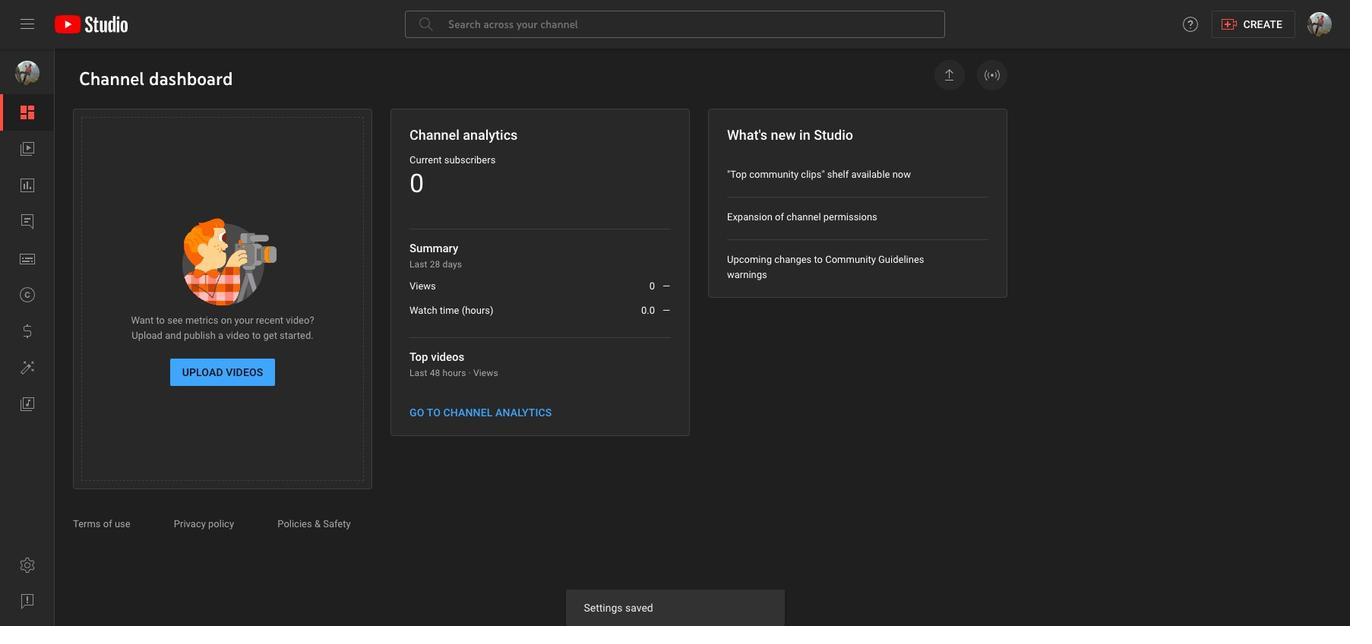 Task type: vqa. For each thing, say whether or not it's contained in the screenshot.
LAST within the Summary Last 28 Days
yes



Task type: describe. For each thing, give the bounding box(es) containing it.
go to channel analytics link
[[391, 399, 689, 426]]

see
[[167, 315, 183, 326]]

0.0
[[642, 305, 655, 316]]

to left get
[[252, 330, 261, 341]]

privacy policy link
[[174, 518, 249, 530]]

channel for channel dashboard
[[79, 67, 144, 90]]

time
[[440, 305, 460, 316]]

current
[[410, 154, 442, 166]]

subscribers
[[445, 154, 496, 166]]

available
[[852, 169, 890, 180]]

terms
[[73, 518, 101, 530]]

0 inside current subscribers 0
[[410, 168, 424, 198]]

— for 0 —
[[663, 281, 671, 292]]

upcoming changes to community guidelines warnings
[[727, 254, 925, 281]]

days
[[443, 259, 462, 270]]

channel for of
[[787, 211, 821, 223]]

to inside "upcoming changes to community guidelines warnings"
[[815, 254, 823, 265]]

go
[[410, 407, 425, 419]]

privacy
[[174, 518, 206, 530]]

0 horizontal spatial views
[[410, 281, 436, 292]]

"top
[[727, 169, 747, 180]]

0 vertical spatial analytics
[[463, 127, 518, 143]]

community
[[826, 254, 876, 265]]

1 vertical spatial 0
[[650, 281, 655, 292]]

a
[[218, 330, 224, 341]]

videos for upload
[[226, 366, 263, 379]]

create button
[[1213, 11, 1296, 38]]

hours
[[443, 368, 466, 379]]

started.
[[280, 330, 314, 341]]

settings
[[584, 602, 623, 614]]

— for 0.0 —
[[663, 305, 671, 316]]

upload inside 'want to see metrics on your recent video? upload and publish a video to get started.'
[[132, 330, 163, 341]]

settings saved
[[584, 602, 654, 614]]

go to channel analytics button
[[404, 399, 558, 426]]

privacy policy
[[174, 518, 237, 530]]

&
[[315, 518, 321, 530]]

videos for top
[[431, 350, 465, 364]]

·
[[469, 368, 471, 379]]

views inside the top videos last 48 hours · views
[[474, 368, 499, 379]]

terms of use link
[[73, 518, 145, 530]]

channel for to
[[444, 407, 493, 419]]

what's new in studio
[[727, 127, 854, 143]]

48
[[430, 368, 440, 379]]

watch time (hours)
[[410, 305, 494, 316]]

want to see metrics on your recent video? upload and publish a video to get started.
[[131, 315, 314, 341]]

upcoming
[[727, 254, 772, 265]]

changes
[[775, 254, 812, 265]]

28
[[430, 259, 440, 270]]

go to channel analytics
[[410, 407, 552, 419]]

studio
[[814, 127, 854, 143]]

expansion
[[727, 211, 773, 223]]

new
[[771, 127, 796, 143]]

current subscribers 0
[[410, 154, 496, 198]]

upload videos
[[182, 366, 263, 379]]

summary last 28 days
[[410, 242, 462, 270]]

recent
[[256, 315, 284, 326]]

create
[[1244, 18, 1283, 30]]

0 —
[[650, 281, 671, 292]]

Search across your channel field
[[405, 11, 946, 38]]

use
[[115, 518, 130, 530]]

top
[[410, 350, 428, 364]]



Task type: locate. For each thing, give the bounding box(es) containing it.
1 vertical spatial —
[[663, 305, 671, 316]]

video?
[[286, 315, 314, 326]]

1 vertical spatial last
[[410, 368, 428, 379]]

0 horizontal spatial of
[[103, 518, 112, 530]]

in
[[800, 127, 811, 143]]

0 horizontal spatial 0
[[410, 168, 424, 198]]

1 — from the top
[[663, 281, 671, 292]]

videos up hours on the left of page
[[431, 350, 465, 364]]

1 vertical spatial of
[[103, 518, 112, 530]]

publish
[[184, 330, 216, 341]]

1 horizontal spatial views
[[474, 368, 499, 379]]

last
[[410, 259, 428, 270], [410, 368, 428, 379]]

videos inside the top videos last 48 hours · views
[[431, 350, 465, 364]]

upcoming changes to community guidelines warnings link
[[727, 240, 989, 297]]

videos inside button
[[226, 366, 263, 379]]

1 vertical spatial channel
[[410, 127, 460, 143]]

—
[[663, 281, 671, 292], [663, 305, 671, 316]]

0 vertical spatial upload
[[132, 330, 163, 341]]

1 horizontal spatial 0
[[650, 281, 655, 292]]

community
[[750, 169, 799, 180]]

to left see
[[156, 315, 165, 326]]

and
[[165, 330, 181, 341]]

— up 0.0 —
[[663, 281, 671, 292]]

warnings
[[727, 269, 768, 281]]

channel dashboard
[[79, 67, 233, 90]]

channel analytics
[[410, 127, 518, 143]]

0
[[410, 168, 424, 198], [650, 281, 655, 292]]

last left 28
[[410, 259, 428, 270]]

permissions
[[824, 211, 878, 223]]

0.0 —
[[642, 305, 671, 316]]

views up watch
[[410, 281, 436, 292]]

1 vertical spatial views
[[474, 368, 499, 379]]

account image
[[1308, 12, 1333, 36]]

shelf
[[828, 169, 849, 180]]

0 horizontal spatial videos
[[226, 366, 263, 379]]

views
[[410, 281, 436, 292], [474, 368, 499, 379]]

1 horizontal spatial of
[[775, 211, 784, 223]]

1 last from the top
[[410, 259, 428, 270]]

what's
[[727, 127, 768, 143]]

0 vertical spatial 0
[[410, 168, 424, 198]]

0 down current
[[410, 168, 424, 198]]

0 vertical spatial videos
[[431, 350, 465, 364]]

on
[[221, 315, 232, 326]]

upload
[[132, 330, 163, 341], [182, 366, 223, 379]]

last down top
[[410, 368, 428, 379]]

now
[[893, 169, 911, 180]]

of left the use
[[103, 518, 112, 530]]

safety
[[323, 518, 351, 530]]

channel down ·
[[444, 407, 493, 419]]

"top community clips" shelf available now link
[[727, 155, 989, 197]]

channel for channel analytics
[[410, 127, 460, 143]]

channel down clips"
[[787, 211, 821, 223]]

policies & safety link
[[278, 518, 366, 530]]

clips"
[[801, 169, 825, 180]]

of
[[775, 211, 784, 223], [103, 518, 112, 530]]

0 vertical spatial channel
[[787, 211, 821, 223]]

0 vertical spatial last
[[410, 259, 428, 270]]

metrics
[[185, 315, 219, 326]]

to right go
[[427, 407, 441, 419]]

"top community clips" shelf available now
[[727, 169, 911, 180]]

0 vertical spatial of
[[775, 211, 784, 223]]

of for expansion
[[775, 211, 784, 223]]

0 vertical spatial channel
[[79, 67, 144, 90]]

expansion of channel permissions link
[[727, 198, 989, 239]]

0 up 0.0 —
[[650, 281, 655, 292]]

your
[[235, 315, 254, 326]]

1 horizontal spatial channel
[[410, 127, 460, 143]]

of for terms
[[103, 518, 112, 530]]

1 horizontal spatial upload
[[182, 366, 223, 379]]

2 — from the top
[[663, 305, 671, 316]]

videos down video
[[226, 366, 263, 379]]

of right "expansion"
[[775, 211, 784, 223]]

want
[[131, 315, 154, 326]]

channel inside button
[[444, 407, 493, 419]]

analytics
[[463, 127, 518, 143], [496, 407, 552, 419]]

policies & safety
[[278, 518, 353, 530]]

(hours)
[[462, 305, 494, 316]]

dashboard
[[149, 67, 233, 90]]

0 horizontal spatial upload
[[132, 330, 163, 341]]

to inside button
[[427, 407, 441, 419]]

1 vertical spatial videos
[[226, 366, 263, 379]]

last inside summary last 28 days
[[410, 259, 428, 270]]

policies
[[278, 518, 312, 530]]

1 horizontal spatial channel
[[787, 211, 821, 223]]

to right the changes
[[815, 254, 823, 265]]

0 vertical spatial —
[[663, 281, 671, 292]]

watch
[[410, 305, 438, 316]]

upload down want at the left of page
[[132, 330, 163, 341]]

videos
[[431, 350, 465, 364], [226, 366, 263, 379]]

upload videos button
[[170, 359, 275, 386]]

1 vertical spatial upload
[[182, 366, 223, 379]]

channel
[[79, 67, 144, 90], [410, 127, 460, 143]]

1 vertical spatial analytics
[[496, 407, 552, 419]]

saved
[[626, 602, 654, 614]]

channel
[[787, 211, 821, 223], [444, 407, 493, 419]]

last inside the top videos last 48 hours · views
[[410, 368, 428, 379]]

guidelines
[[879, 254, 925, 265]]

upload down "publish" in the bottom of the page
[[182, 366, 223, 379]]

upload inside button
[[182, 366, 223, 379]]

top videos last 48 hours · views
[[410, 350, 499, 379]]

analytics inside button
[[496, 407, 552, 419]]

0 horizontal spatial channel
[[444, 407, 493, 419]]

get
[[263, 330, 277, 341]]

1 vertical spatial channel
[[444, 407, 493, 419]]

summary
[[410, 242, 459, 255]]

expansion of channel permissions
[[727, 211, 878, 223]]

video
[[226, 330, 250, 341]]

0 horizontal spatial channel
[[79, 67, 144, 90]]

terms of use
[[73, 518, 133, 530]]

1 horizontal spatial videos
[[431, 350, 465, 364]]

— right 0.0
[[663, 305, 671, 316]]

0 vertical spatial views
[[410, 281, 436, 292]]

2 last from the top
[[410, 368, 428, 379]]

policy
[[208, 518, 234, 530]]

to
[[815, 254, 823, 265], [156, 315, 165, 326], [252, 330, 261, 341], [427, 407, 441, 419]]

views right ·
[[474, 368, 499, 379]]



